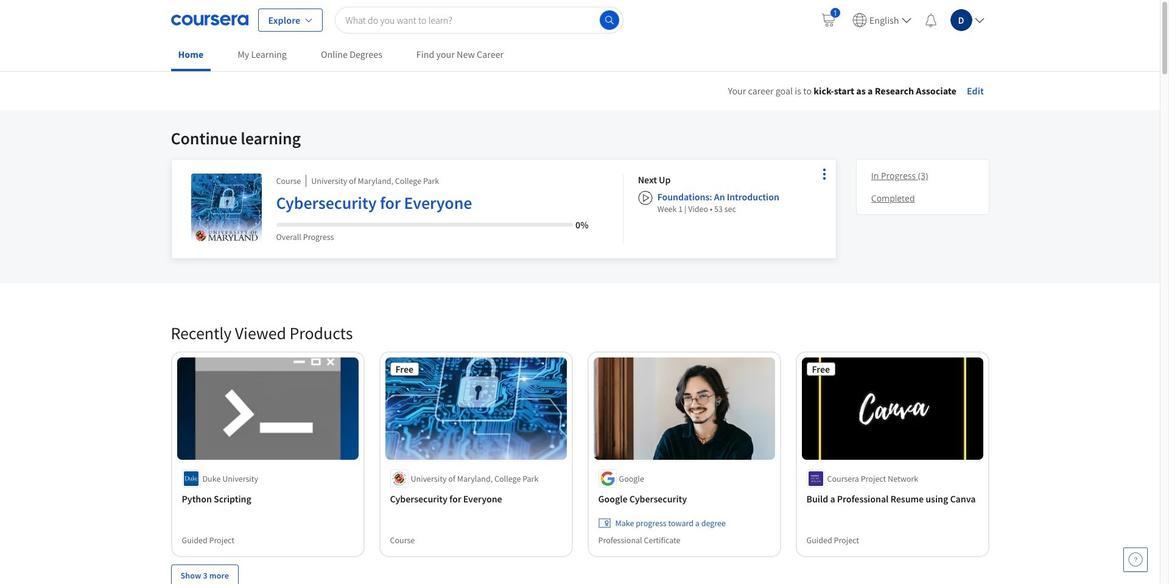 Task type: locate. For each thing, give the bounding box(es) containing it.
help center image
[[1129, 552, 1143, 567]]

menu
[[814, 0, 989, 40]]

None search field
[[335, 6, 623, 33]]

recently viewed products collection element
[[164, 303, 997, 584]]

more option for cybersecurity for everyone image
[[816, 166, 833, 183]]



Task type: vqa. For each thing, say whether or not it's contained in the screenshot.
Earn Your Degree
no



Task type: describe. For each thing, give the bounding box(es) containing it.
coursera image
[[171, 10, 248, 30]]

What do you want to learn? text field
[[335, 6, 623, 33]]

shopping cart: 1 item element
[[821, 8, 840, 27]]

cybersecurity for everyone image
[[191, 174, 262, 244]]



